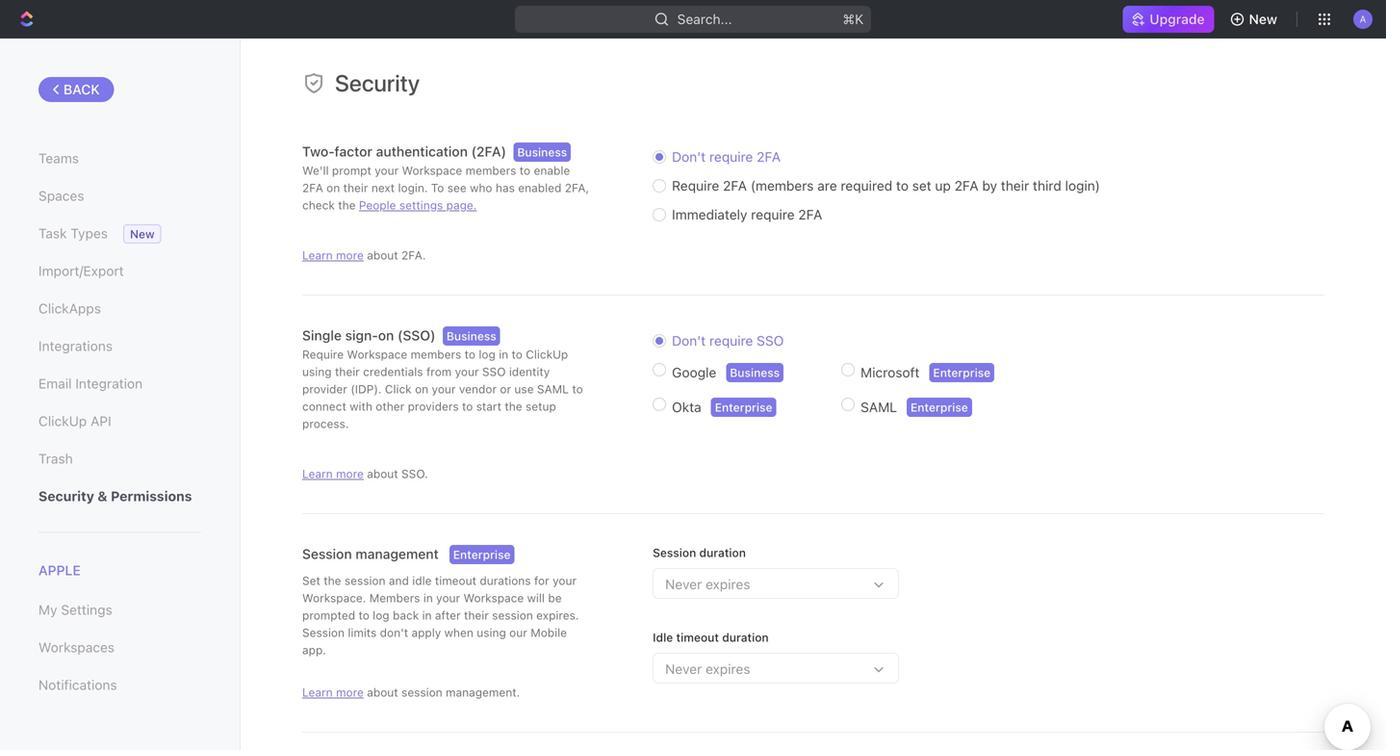 Task type: describe. For each thing, give the bounding box(es) containing it.
the inside require workspace members to log in to clickup using their credentials from your sso identity provider (idp). click on your vendor or use saml to connect with other providers to start the setup process.
[[505, 400, 523, 413]]

session duration
[[653, 546, 746, 560]]

workspace inside "we'll prompt your workspace members to enable 2fa on their next login. to see who has enabled 2fa, check the"
[[402, 164, 463, 177]]

task
[[39, 225, 67, 241]]

people
[[359, 198, 396, 212]]

3 learn from the top
[[302, 686, 333, 699]]

don't
[[380, 626, 408, 639]]

members inside "we'll prompt your workspace members to enable 2fa on their next login. to see who has enabled 2fa, check the"
[[466, 164, 517, 177]]

2fa down the don't require 2fa
[[723, 178, 747, 194]]

more for on
[[336, 467, 364, 481]]

credentials
[[363, 365, 423, 378]]

integrations link
[[39, 330, 201, 363]]

never for second never expires dropdown button from the bottom of the page
[[666, 576, 702, 592]]

limits
[[348, 626, 377, 639]]

integration
[[75, 376, 143, 391]]

1 horizontal spatial on
[[378, 327, 394, 343]]

to inside "we'll prompt your workspace members to enable 2fa on their next login. to see who has enabled 2fa, check the"
[[520, 164, 531, 177]]

learn more about 2fa.
[[302, 248, 426, 262]]

enterprise for saml
[[911, 401, 969, 414]]

1 horizontal spatial sso
[[757, 333, 784, 349]]

are
[[818, 178, 837, 194]]

immediately require 2fa
[[672, 207, 823, 222]]

2fa down are
[[799, 207, 823, 222]]

session for session duration
[[653, 546, 697, 560]]

learn for authentication
[[302, 248, 333, 262]]

0 vertical spatial duration
[[700, 546, 746, 560]]

⌘k
[[843, 11, 864, 27]]

1 vertical spatial clickup
[[39, 413, 87, 429]]

require for don't require 2fa
[[710, 149, 753, 165]]

&
[[98, 488, 108, 504]]

two-factor authentication (2fa)
[[302, 143, 507, 159]]

prompted
[[302, 609, 355, 622]]

up
[[936, 178, 951, 194]]

when
[[445, 626, 474, 639]]

set the session and idle timeout durations for your workspace. members in your workspace will be prompted to log back in after their session expires. session limits don't apply when using our mobile app.
[[302, 574, 579, 657]]

with
[[350, 400, 373, 413]]

the inside set the session and idle timeout durations for your workspace. members in your workspace will be prompted to log back in after their session expires. session limits don't apply when using our mobile app.
[[324, 574, 341, 587]]

provider
[[302, 382, 347, 396]]

clickapps
[[39, 300, 101, 316]]

prompt
[[332, 164, 372, 177]]

google
[[672, 364, 717, 380]]

from
[[427, 365, 452, 378]]

integrations
[[39, 338, 113, 354]]

members inside require workspace members to log in to clickup using their credentials from your sso identity provider (idp). click on your vendor or use saml to connect with other providers to start the setup process.
[[411, 348, 462, 361]]

teams
[[39, 150, 79, 166]]

factor
[[335, 143, 373, 159]]

we'll prompt your workspace members to enable 2fa on their next login. to see who has enabled 2fa, check the
[[302, 164, 589, 212]]

2fa.
[[402, 248, 426, 262]]

never expires for first never expires dropdown button from the bottom
[[666, 661, 751, 677]]

security for security
[[335, 69, 420, 96]]

start
[[476, 400, 502, 413]]

session inside set the session and idle timeout durations for your workspace. members in your workspace will be prompted to log back in after their session expires. session limits don't apply when using our mobile app.
[[302, 626, 345, 639]]

0 horizontal spatial new
[[130, 227, 155, 241]]

or
[[500, 382, 511, 396]]

use
[[515, 382, 534, 396]]

require for immediately require 2fa
[[751, 207, 795, 222]]

settings
[[400, 198, 443, 212]]

import/export link
[[39, 255, 201, 287]]

business for single sign-on (sso)
[[447, 329, 497, 343]]

immediately
[[672, 207, 748, 222]]

check
[[302, 198, 335, 212]]

your up the after
[[436, 591, 460, 605]]

enabled
[[518, 181, 562, 195]]

workspace.
[[302, 591, 366, 605]]

setup
[[526, 400, 556, 413]]

your down from
[[432, 382, 456, 396]]

our
[[510, 626, 528, 639]]

a
[[1360, 13, 1367, 24]]

trash
[[39, 451, 73, 467]]

see
[[448, 181, 467, 195]]

to left set
[[897, 178, 909, 194]]

about for authentication
[[367, 248, 398, 262]]

email integration link
[[39, 367, 201, 400]]

workspaces
[[39, 640, 115, 656]]

timeout inside set the session and idle timeout durations for your workspace. members in your workspace will be prompted to log back in after their session expires. session limits don't apply when using our mobile app.
[[435, 574, 477, 587]]

2 never expires button from the top
[[653, 653, 1325, 684]]

the inside "we'll prompt your workspace members to enable 2fa on their next login. to see who has enabled 2fa, check the"
[[338, 198, 356, 212]]

two-
[[302, 143, 335, 159]]

2fa inside "we'll prompt your workspace members to enable 2fa on their next login. to see who has enabled 2fa, check the"
[[302, 181, 323, 195]]

be
[[548, 591, 562, 605]]

don't for don't require sso
[[672, 333, 706, 349]]

saml inside require workspace members to log in to clickup using their credentials from your sso identity provider (idp). click on your vendor or use saml to connect with other providers to start the setup process.
[[537, 382, 569, 396]]

2fa up (members at the top right
[[757, 149, 781, 165]]

never for first never expires dropdown button from the bottom
[[666, 661, 702, 677]]

to
[[431, 181, 444, 195]]

connect
[[302, 400, 347, 413]]

require for single
[[302, 348, 344, 361]]

people settings page.
[[359, 198, 477, 212]]

expires for first never expires dropdown button from the bottom
[[706, 661, 751, 677]]

by
[[983, 178, 998, 194]]

back inside set the session and idle timeout durations for your workspace. members in your workspace will be prompted to log back in after their session expires. session limits don't apply when using our mobile app.
[[393, 609, 419, 622]]

0 vertical spatial back
[[64, 81, 100, 97]]

(sso)
[[398, 327, 436, 343]]

on inside "we'll prompt your workspace members to enable 2fa on their next login. to see who has enabled 2fa, check the"
[[327, 181, 340, 195]]

3 about from the top
[[367, 686, 398, 699]]

(idp).
[[351, 382, 382, 396]]

trash link
[[39, 443, 201, 475]]

who
[[470, 181, 493, 195]]

2 vertical spatial in
[[422, 609, 432, 622]]

enable
[[534, 164, 570, 177]]

permissions
[[111, 488, 192, 504]]

your inside "we'll prompt your workspace members to enable 2fa on their next login. to see who has enabled 2fa, check the"
[[375, 164, 399, 177]]

email integration
[[39, 376, 143, 391]]

a button
[[1348, 4, 1379, 35]]

your up be
[[553, 574, 577, 587]]

enterprise up durations
[[453, 548, 511, 561]]

providers
[[408, 400, 459, 413]]

other
[[376, 400, 405, 413]]

sso inside require workspace members to log in to clickup using their credentials from your sso identity provider (idp). click on your vendor or use saml to connect with other providers to start the setup process.
[[482, 365, 506, 378]]

expires for second never expires dropdown button from the bottom of the page
[[706, 576, 751, 592]]

2fa,
[[565, 181, 589, 195]]

and
[[389, 574, 409, 587]]

sign-
[[345, 327, 378, 343]]

okta
[[672, 399, 702, 415]]



Task type: locate. For each thing, give the bounding box(es) containing it.
2 more from the top
[[336, 467, 364, 481]]

2 never from the top
[[666, 661, 702, 677]]

learn more link down check
[[302, 248, 364, 262]]

app.
[[302, 643, 326, 657]]

their inside require workspace members to log in to clickup using their credentials from your sso identity provider (idp). click on your vendor or use saml to connect with other providers to start the setup process.
[[335, 365, 360, 378]]

1 vertical spatial session
[[492, 609, 533, 622]]

expires
[[706, 576, 751, 592], [706, 661, 751, 677]]

0 vertical spatial timeout
[[435, 574, 477, 587]]

learn more link for on
[[302, 467, 364, 481]]

1 vertical spatial log
[[373, 609, 390, 622]]

single
[[302, 327, 342, 343]]

my settings link
[[39, 594, 201, 627]]

the right check
[[338, 198, 356, 212]]

enterprise down microsoft
[[911, 401, 969, 414]]

1 vertical spatial the
[[505, 400, 523, 413]]

on inside require workspace members to log in to clickup using their credentials from your sso identity provider (idp). click on your vendor or use saml to connect with other providers to start the setup process.
[[415, 382, 429, 396]]

members down (2fa)
[[466, 164, 517, 177]]

0 vertical spatial workspace
[[402, 164, 463, 177]]

has
[[496, 181, 515, 195]]

require down single
[[302, 348, 344, 361]]

don't
[[672, 149, 706, 165], [672, 333, 706, 349]]

sso.
[[402, 467, 428, 481]]

never expires
[[666, 576, 751, 592], [666, 661, 751, 677]]

1 vertical spatial security
[[39, 488, 94, 504]]

types
[[71, 225, 108, 241]]

login)
[[1066, 178, 1101, 194]]

required
[[841, 178, 893, 194]]

in inside require workspace members to log in to clickup using their credentials from your sso identity provider (idp). click on your vendor or use saml to connect with other providers to start the setup process.
[[499, 348, 509, 361]]

third
[[1033, 178, 1062, 194]]

1 don't from the top
[[672, 149, 706, 165]]

to right use
[[572, 382, 583, 396]]

session for session management
[[302, 546, 352, 562]]

1 vertical spatial require
[[751, 207, 795, 222]]

1 horizontal spatial business
[[517, 145, 567, 159]]

saml down microsoft
[[861, 399, 898, 415]]

1 horizontal spatial session
[[402, 686, 443, 699]]

session down the session management on the bottom of page
[[345, 574, 386, 587]]

single sign-on (sso)
[[302, 327, 436, 343]]

workspace down durations
[[464, 591, 524, 605]]

will
[[527, 591, 545, 605]]

process.
[[302, 417, 349, 430]]

0 vertical spatial clickup
[[526, 348, 568, 361]]

session management
[[302, 546, 442, 562]]

2 vertical spatial business
[[730, 366, 780, 379]]

back down members
[[393, 609, 419, 622]]

on left the (sso)
[[378, 327, 394, 343]]

1 horizontal spatial saml
[[861, 399, 898, 415]]

set
[[913, 178, 932, 194]]

my settings
[[39, 602, 112, 618]]

2fa
[[757, 149, 781, 165], [723, 178, 747, 194], [955, 178, 979, 194], [302, 181, 323, 195], [799, 207, 823, 222]]

members up from
[[411, 348, 462, 361]]

0 horizontal spatial session
[[345, 574, 386, 587]]

page.
[[447, 198, 477, 212]]

login.
[[398, 181, 428, 195]]

more down people on the left top of the page
[[336, 248, 364, 262]]

never expires down the session duration
[[666, 576, 751, 592]]

0 horizontal spatial security
[[39, 488, 94, 504]]

0 horizontal spatial on
[[327, 181, 340, 195]]

business up from
[[447, 329, 497, 343]]

durations
[[480, 574, 531, 587]]

0 vertical spatial new
[[1250, 11, 1278, 27]]

for
[[534, 574, 550, 587]]

0 horizontal spatial members
[[411, 348, 462, 361]]

don't for don't require 2fa
[[672, 149, 706, 165]]

never expires for second never expires dropdown button from the bottom of the page
[[666, 576, 751, 592]]

2 never expires from the top
[[666, 661, 751, 677]]

on up providers
[[415, 382, 429, 396]]

security left &
[[39, 488, 94, 504]]

new inside button
[[1250, 11, 1278, 27]]

enterprise right okta
[[715, 401, 773, 414]]

about for on
[[367, 467, 398, 481]]

timeout right idle
[[435, 574, 477, 587]]

0 vertical spatial don't
[[672, 149, 706, 165]]

0 vertical spatial session
[[345, 574, 386, 587]]

the up the workspace.
[[324, 574, 341, 587]]

1 vertical spatial duration
[[722, 631, 769, 644]]

the down or
[[505, 400, 523, 413]]

upgrade link
[[1123, 6, 1215, 33]]

2 vertical spatial learn more link
[[302, 686, 364, 699]]

0 horizontal spatial business
[[447, 329, 497, 343]]

0 horizontal spatial sso
[[482, 365, 506, 378]]

1 horizontal spatial back
[[393, 609, 419, 622]]

1 vertical spatial learn more link
[[302, 467, 364, 481]]

2 horizontal spatial on
[[415, 382, 429, 396]]

1 vertical spatial workspace
[[347, 348, 408, 361]]

require for don't
[[672, 178, 720, 194]]

2 vertical spatial session
[[402, 686, 443, 699]]

back link
[[39, 77, 114, 102]]

0 vertical spatial about
[[367, 248, 398, 262]]

their up (idp).
[[335, 365, 360, 378]]

log up the vendor
[[479, 348, 496, 361]]

1 vertical spatial using
[[477, 626, 506, 639]]

to down the vendor
[[462, 400, 473, 413]]

2 vertical spatial the
[[324, 574, 341, 587]]

1 vertical spatial members
[[411, 348, 462, 361]]

0 vertical spatial require
[[672, 178, 720, 194]]

workspace inside set the session and idle timeout durations for your workspace. members in your workspace will be prompted to log back in after their session expires. session limits don't apply when using our mobile app.
[[464, 591, 524, 605]]

log inside set the session and idle timeout durations for your workspace. members in your workspace will be prompted to log back in after their session expires. session limits don't apply when using our mobile app.
[[373, 609, 390, 622]]

more down limits
[[336, 686, 364, 699]]

using inside set the session and idle timeout durations for your workspace. members in your workspace will be prompted to log back in after their session expires. session limits don't apply when using our mobile app.
[[477, 626, 506, 639]]

3 more from the top
[[336, 686, 364, 699]]

your up the vendor
[[455, 365, 479, 378]]

1 vertical spatial learn
[[302, 467, 333, 481]]

session down "prompted" on the left bottom of the page
[[302, 626, 345, 639]]

search...
[[677, 11, 732, 27]]

0 vertical spatial members
[[466, 164, 517, 177]]

2 vertical spatial require
[[710, 333, 753, 349]]

mobile
[[531, 626, 567, 639]]

expires down the session duration
[[706, 576, 751, 592]]

2fa left by
[[955, 178, 979, 194]]

enterprise for okta
[[715, 401, 773, 414]]

1 never expires from the top
[[666, 576, 751, 592]]

0 vertical spatial log
[[479, 348, 496, 361]]

0 vertical spatial learn more link
[[302, 248, 364, 262]]

1 learn from the top
[[302, 248, 333, 262]]

we'll
[[302, 164, 329, 177]]

session down apply
[[402, 686, 443, 699]]

never down the session duration
[[666, 576, 702, 592]]

apple
[[39, 562, 81, 578]]

learn down check
[[302, 248, 333, 262]]

1 horizontal spatial require
[[672, 178, 720, 194]]

1 vertical spatial about
[[367, 467, 398, 481]]

0 vertical spatial in
[[499, 348, 509, 361]]

about
[[367, 248, 398, 262], [367, 467, 398, 481], [367, 686, 398, 699]]

learn more about sso.
[[302, 467, 428, 481]]

import/export
[[39, 263, 124, 279]]

identity
[[509, 365, 550, 378]]

learn more link
[[302, 248, 364, 262], [302, 467, 364, 481], [302, 686, 364, 699]]

0 vertical spatial on
[[327, 181, 340, 195]]

api
[[91, 413, 111, 429]]

1 vertical spatial on
[[378, 327, 394, 343]]

1 expires from the top
[[706, 576, 751, 592]]

1 horizontal spatial security
[[335, 69, 420, 96]]

idle timeout duration
[[653, 631, 769, 644]]

log inside require workspace members to log in to clickup using their credentials from your sso identity provider (idp). click on your vendor or use saml to connect with other providers to start the setup process.
[[479, 348, 496, 361]]

using up provider
[[302, 365, 332, 378]]

sso
[[757, 333, 784, 349], [482, 365, 506, 378]]

in up or
[[499, 348, 509, 361]]

settings
[[61, 602, 112, 618]]

security & permissions link
[[39, 480, 201, 513]]

0 vertical spatial business
[[517, 145, 567, 159]]

1 never from the top
[[666, 576, 702, 592]]

don't up google
[[672, 333, 706, 349]]

0 vertical spatial never expires button
[[653, 568, 1325, 599]]

0 vertical spatial more
[[336, 248, 364, 262]]

click
[[385, 382, 412, 396]]

workspaces link
[[39, 631, 201, 664]]

0 horizontal spatial clickup
[[39, 413, 87, 429]]

1 vertical spatial never
[[666, 661, 702, 677]]

learn down process.
[[302, 467, 333, 481]]

spaces link
[[39, 180, 201, 212]]

to
[[520, 164, 531, 177], [897, 178, 909, 194], [465, 348, 476, 361], [512, 348, 523, 361], [572, 382, 583, 396], [462, 400, 473, 413], [359, 609, 370, 622]]

their inside set the session and idle timeout durations for your workspace. members in your workspace will be prompted to log back in after their session expires. session limits don't apply when using our mobile app.
[[464, 609, 489, 622]]

2 don't from the top
[[672, 333, 706, 349]]

require down (members at the top right
[[751, 207, 795, 222]]

workspace up to
[[402, 164, 463, 177]]

management
[[356, 546, 439, 562]]

their right by
[[1001, 178, 1030, 194]]

notifications
[[39, 677, 117, 693]]

1 vertical spatial don't
[[672, 333, 706, 349]]

on up check
[[327, 181, 340, 195]]

0 vertical spatial the
[[338, 198, 356, 212]]

using left our
[[477, 626, 506, 639]]

teams link
[[39, 142, 201, 175]]

1 vertical spatial require
[[302, 348, 344, 361]]

enterprise right microsoft
[[934, 366, 991, 379]]

timeout right the idle at left bottom
[[677, 631, 719, 644]]

0 vertical spatial require
[[710, 149, 753, 165]]

1 vertical spatial in
[[424, 591, 433, 605]]

about left sso.
[[367, 467, 398, 481]]

1 about from the top
[[367, 248, 398, 262]]

2 vertical spatial more
[[336, 686, 364, 699]]

clickup api link
[[39, 405, 201, 438]]

0 vertical spatial sso
[[757, 333, 784, 349]]

0 horizontal spatial back
[[64, 81, 100, 97]]

their down prompt
[[343, 181, 368, 195]]

their inside "we'll prompt your workspace members to enable 2fa on their next login. to see who has enabled 2fa, check the"
[[343, 181, 368, 195]]

1 horizontal spatial clickup
[[526, 348, 568, 361]]

2 about from the top
[[367, 467, 398, 481]]

1 vertical spatial more
[[336, 467, 364, 481]]

idle
[[412, 574, 432, 587]]

management.
[[446, 686, 520, 699]]

log up don't at the left bottom of the page
[[373, 609, 390, 622]]

people settings page. link
[[359, 198, 477, 212]]

security & permissions
[[39, 488, 192, 504]]

1 horizontal spatial members
[[466, 164, 517, 177]]

1 vertical spatial back
[[393, 609, 419, 622]]

workspace down single sign-on (sso)
[[347, 348, 408, 361]]

task types
[[39, 225, 108, 241]]

0 vertical spatial security
[[335, 69, 420, 96]]

0 horizontal spatial using
[[302, 365, 332, 378]]

clickup up trash
[[39, 413, 87, 429]]

1 horizontal spatial log
[[479, 348, 496, 361]]

back
[[64, 81, 100, 97], [393, 609, 419, 622]]

set
[[302, 574, 321, 587]]

0 vertical spatial using
[[302, 365, 332, 378]]

require inside require workspace members to log in to clickup using their credentials from your sso identity provider (idp). click on your vendor or use saml to connect with other providers to start the setup process.
[[302, 348, 344, 361]]

business up the 'enable'
[[517, 145, 567, 159]]

log
[[479, 348, 496, 361], [373, 609, 390, 622]]

0 horizontal spatial log
[[373, 609, 390, 622]]

clickup up identity
[[526, 348, 568, 361]]

0 vertical spatial expires
[[706, 576, 751, 592]]

require up immediately
[[672, 178, 720, 194]]

2 horizontal spatial session
[[492, 609, 533, 622]]

back up teams on the top of the page
[[64, 81, 100, 97]]

1 learn more link from the top
[[302, 248, 364, 262]]

saml up setup
[[537, 382, 569, 396]]

timeout
[[435, 574, 477, 587], [677, 631, 719, 644]]

on
[[327, 181, 340, 195], [378, 327, 394, 343], [415, 382, 429, 396]]

after
[[435, 609, 461, 622]]

learn down app.
[[302, 686, 333, 699]]

session up set
[[302, 546, 352, 562]]

never down the idle at left bottom
[[666, 661, 702, 677]]

upgrade
[[1150, 11, 1205, 27]]

3 learn more link from the top
[[302, 686, 364, 699]]

security
[[335, 69, 420, 96], [39, 488, 94, 504]]

in up apply
[[422, 609, 432, 622]]

clickapps link
[[39, 292, 201, 325]]

in down idle
[[424, 591, 433, 605]]

new right 'upgrade'
[[1250, 11, 1278, 27]]

require for don't require sso
[[710, 333, 753, 349]]

business for two-factor authentication (2fa)
[[517, 145, 567, 159]]

require workspace members to log in to clickup using their credentials from your sso identity provider (idp). click on your vendor or use saml to connect with other providers to start the setup process.
[[302, 348, 583, 430]]

1 vertical spatial never expires
[[666, 661, 751, 677]]

email
[[39, 376, 72, 391]]

apply
[[412, 626, 441, 639]]

2 vertical spatial learn
[[302, 686, 333, 699]]

security up factor
[[335, 69, 420, 96]]

2 vertical spatial workspace
[[464, 591, 524, 605]]

idle
[[653, 631, 673, 644]]

about down don't at the left bottom of the page
[[367, 686, 398, 699]]

to up identity
[[512, 348, 523, 361]]

1 vertical spatial expires
[[706, 661, 751, 677]]

learn for on
[[302, 467, 333, 481]]

next
[[372, 181, 395, 195]]

never expires down idle timeout duration
[[666, 661, 751, 677]]

session up our
[[492, 609, 533, 622]]

require up (members at the top right
[[710, 149, 753, 165]]

expires down idle timeout duration
[[706, 661, 751, 677]]

learn more link down process.
[[302, 467, 364, 481]]

0 horizontal spatial saml
[[537, 382, 569, 396]]

(2fa)
[[471, 143, 507, 159]]

using
[[302, 365, 332, 378], [477, 626, 506, 639]]

2fa down we'll
[[302, 181, 323, 195]]

more for authentication
[[336, 248, 364, 262]]

notifications link
[[39, 669, 201, 702]]

1 vertical spatial saml
[[861, 399, 898, 415]]

2 horizontal spatial business
[[730, 366, 780, 379]]

duration right the idle at left bottom
[[722, 631, 769, 644]]

1 horizontal spatial timeout
[[677, 631, 719, 644]]

2 expires from the top
[[706, 661, 751, 677]]

to up the vendor
[[465, 348, 476, 361]]

1 horizontal spatial new
[[1250, 11, 1278, 27]]

to up limits
[[359, 609, 370, 622]]

using inside require workspace members to log in to clickup using their credentials from your sso identity provider (idp). click on your vendor or use saml to connect with other providers to start the setup process.
[[302, 365, 332, 378]]

more
[[336, 248, 364, 262], [336, 467, 364, 481], [336, 686, 364, 699]]

2 learn more link from the top
[[302, 467, 364, 481]]

0 vertical spatial never expires
[[666, 576, 751, 592]]

to inside set the session and idle timeout durations for your workspace. members in your workspace will be prompted to log back in after their session expires. session limits don't apply when using our mobile app.
[[359, 609, 370, 622]]

1 vertical spatial never expires button
[[653, 653, 1325, 684]]

1 vertical spatial timeout
[[677, 631, 719, 644]]

2 vertical spatial on
[[415, 382, 429, 396]]

spaces
[[39, 188, 84, 204]]

don't up immediately
[[672, 149, 706, 165]]

new up import/export 'link' on the top left of the page
[[130, 227, 155, 241]]

0 vertical spatial saml
[[537, 382, 569, 396]]

0 horizontal spatial require
[[302, 348, 344, 361]]

1 vertical spatial sso
[[482, 365, 506, 378]]

require up google
[[710, 333, 753, 349]]

1 never expires button from the top
[[653, 568, 1325, 599]]

2 vertical spatial about
[[367, 686, 398, 699]]

their up when
[[464, 609, 489, 622]]

learn more about session management.
[[302, 686, 520, 699]]

2 learn from the top
[[302, 467, 333, 481]]

security for security & permissions
[[39, 488, 94, 504]]

duration up idle timeout duration
[[700, 546, 746, 560]]

authentication
[[376, 143, 468, 159]]

1 vertical spatial new
[[130, 227, 155, 241]]

new button
[[1223, 4, 1289, 35]]

0 vertical spatial never
[[666, 576, 702, 592]]

0 vertical spatial learn
[[302, 248, 333, 262]]

to up enabled
[[520, 164, 531, 177]]

your up next
[[375, 164, 399, 177]]

learn more link down app.
[[302, 686, 364, 699]]

enterprise for microsoft
[[934, 366, 991, 379]]

session up the idle at left bottom
[[653, 546, 697, 560]]

1 vertical spatial business
[[447, 329, 497, 343]]

clickup inside require workspace members to log in to clickup using their credentials from your sso identity provider (idp). click on your vendor or use saml to connect with other providers to start the setup process.
[[526, 348, 568, 361]]

0 horizontal spatial timeout
[[435, 574, 477, 587]]

1 horizontal spatial using
[[477, 626, 506, 639]]

learn more link for authentication
[[302, 248, 364, 262]]

require
[[710, 149, 753, 165], [751, 207, 795, 222], [710, 333, 753, 349]]

more down process.
[[336, 467, 364, 481]]

workspace inside require workspace members to log in to clickup using their credentials from your sso identity provider (idp). click on your vendor or use saml to connect with other providers to start the setup process.
[[347, 348, 408, 361]]

1 more from the top
[[336, 248, 364, 262]]

don't require 2fa
[[672, 149, 781, 165]]

about left 2fa.
[[367, 248, 398, 262]]

business down don't require sso
[[730, 366, 780, 379]]



Task type: vqa. For each thing, say whether or not it's contained in the screenshot.
Fall corresponding to Recent
no



